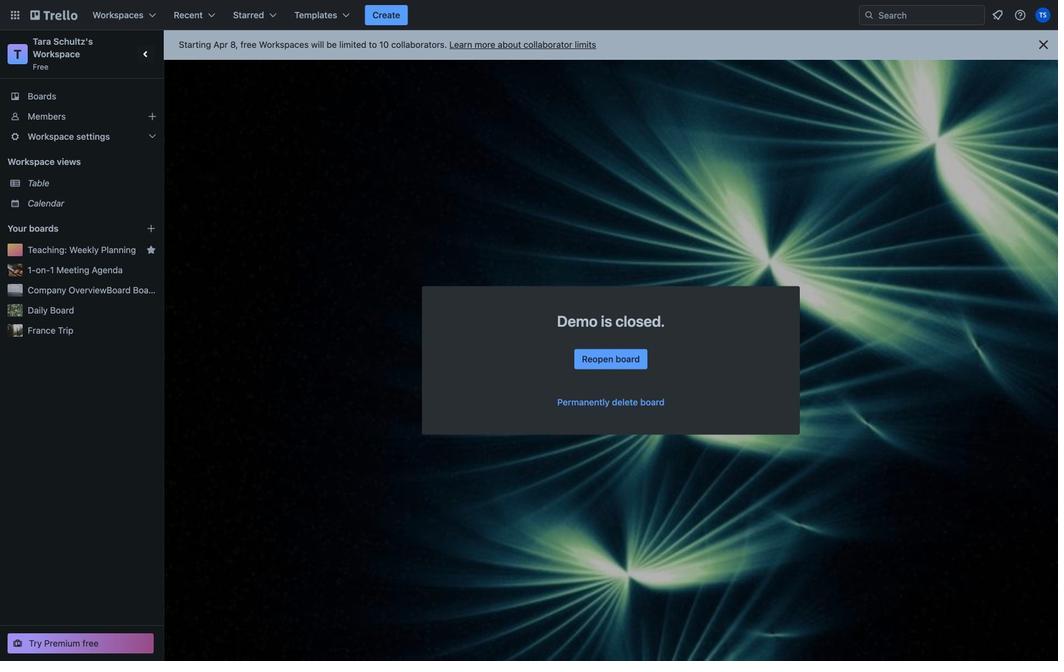 Task type: describe. For each thing, give the bounding box(es) containing it.
back to home image
[[30, 5, 77, 25]]

primary element
[[0, 0, 1058, 30]]

workspace navigation collapse icon image
[[137, 45, 155, 63]]

your boards with 5 items element
[[8, 221, 127, 236]]



Task type: locate. For each thing, give the bounding box(es) containing it.
open information menu image
[[1014, 9, 1027, 21]]

Search field
[[859, 5, 985, 25]]

starred icon image
[[146, 245, 156, 255]]

search image
[[864, 10, 874, 20]]

0 notifications image
[[990, 8, 1005, 23]]

add board image
[[146, 224, 156, 234]]

tara schultz (taraschultz7) image
[[1036, 8, 1051, 23]]



Task type: vqa. For each thing, say whether or not it's contained in the screenshot.
thinking link
no



